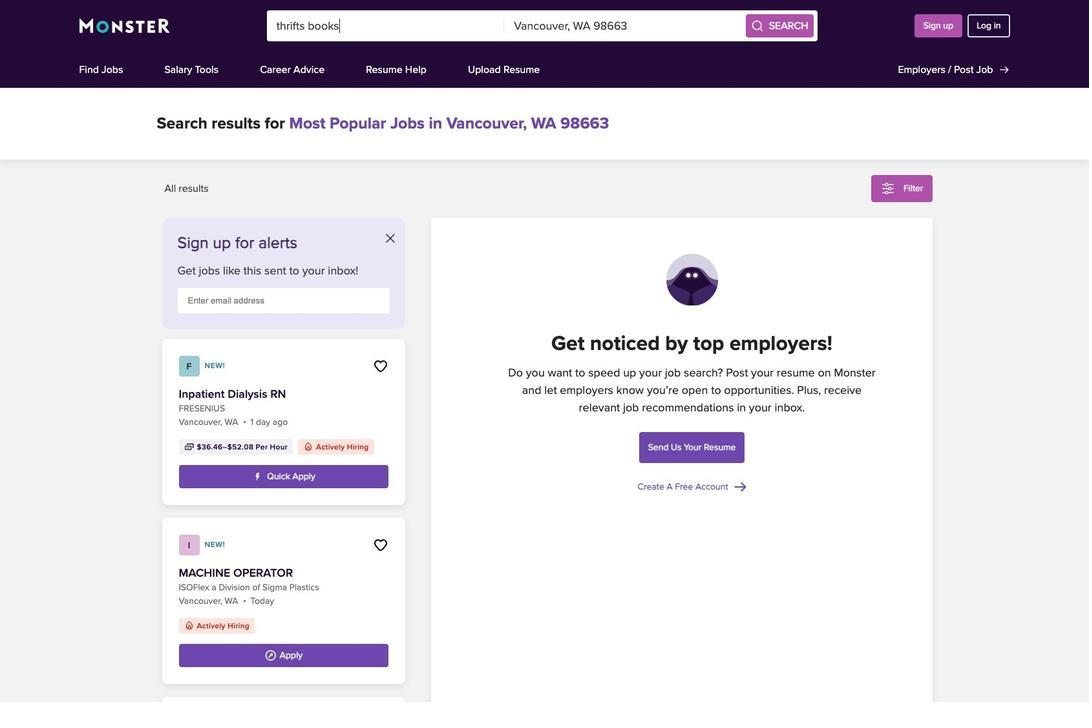 Task type: describe. For each thing, give the bounding box(es) containing it.
close image
[[386, 234, 395, 243]]

Enter location or "remote" search field
[[504, 10, 742, 41]]

inpatient dialysis rn at fresenius element
[[162, 339, 405, 506]]

filter image
[[880, 181, 896, 197]]

filter image
[[880, 181, 896, 197]]

save this job image
[[373, 359, 388, 374]]



Task type: locate. For each thing, give the bounding box(es) containing it.
Search jobs, keywords, companies search field
[[267, 10, 504, 41]]

monster image
[[79, 18, 170, 34]]

save this job image
[[373, 538, 388, 553]]

machine operator at isoflex a division of sigma plastics element
[[162, 518, 405, 685]]

email address email field
[[177, 288, 389, 314]]



